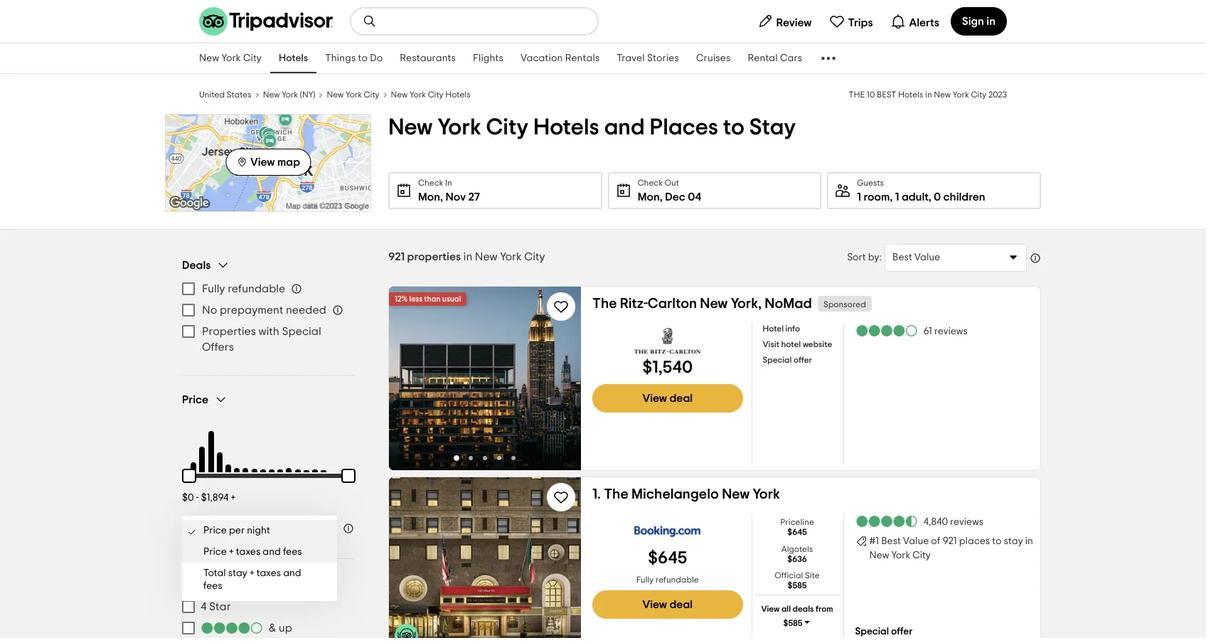 Task type: vqa. For each thing, say whether or not it's contained in the screenshot.
Mon, Dec 04 check
yes



Task type: locate. For each thing, give the bounding box(es) containing it.
1 vertical spatial special
[[763, 356, 792, 364]]

4 star
[[201, 601, 231, 612]]

new right michelangelo
[[722, 487, 750, 501]]

hotels down vacation rentals 'link'
[[533, 116, 599, 139]]

0 horizontal spatial refundable
[[228, 283, 285, 294]]

view all deals from $585
[[761, 605, 833, 627]]

places
[[959, 536, 990, 546]]

and inside total stay + taxes and fees
[[283, 568, 301, 578]]

1 vertical spatial menu
[[182, 596, 354, 638]]

check inside the check in mon, nov 27
[[418, 179, 443, 187]]

0 vertical spatial new york city
[[199, 53, 262, 63]]

1 horizontal spatial new york city link
[[327, 88, 379, 100]]

0 vertical spatial offer
[[794, 356, 812, 364]]

things to do
[[325, 53, 383, 63]]

the right 1.
[[604, 487, 629, 501]]

1 vertical spatial view deal button
[[593, 590, 743, 619]]

0 vertical spatial +
[[231, 493, 236, 503]]

1 view deal from the top
[[643, 393, 693, 404]]

2 vertical spatial special
[[855, 627, 889, 637]]

in right best
[[925, 90, 932, 99]]

921 right of
[[943, 536, 957, 546]]

hotels down restaurants link
[[445, 90, 471, 99]]

hotels up new york (ny) link
[[279, 53, 308, 63]]

offers
[[202, 341, 234, 353]]

0 vertical spatial taxes
[[236, 547, 261, 557]]

0 horizontal spatial stay
[[228, 568, 247, 578]]

alerts link
[[885, 7, 945, 36]]

cars
[[780, 53, 803, 63]]

taxes inside total stay + taxes and fees
[[257, 568, 281, 578]]

new york (ny)
[[263, 90, 315, 99]]

new down new york city hotels
[[388, 116, 433, 139]]

,
[[890, 191, 893, 203], [929, 191, 932, 203]]

fully refundable up the prepayment
[[202, 283, 285, 294]]

2 group from the top
[[182, 576, 354, 638]]

2 menu from the top
[[182, 596, 354, 638]]

menu
[[182, 278, 354, 358], [182, 596, 354, 638]]

1 vertical spatial fully refundable
[[636, 575, 699, 584]]

1 vertical spatial fees
[[203, 581, 222, 591]]

1 horizontal spatial 1
[[876, 536, 879, 546]]

value right by: on the right top of the page
[[915, 253, 940, 262]]

restaurants link
[[391, 43, 464, 73]]

1 horizontal spatial $645
[[788, 528, 807, 536]]

1
[[857, 191, 861, 203], [895, 191, 899, 203], [876, 536, 879, 546]]

taxes up total stay + taxes and fees
[[236, 547, 261, 557]]

1 vertical spatial value
[[903, 536, 929, 546]]

1. the michelangelo new york
[[593, 487, 780, 501]]

1 vertical spatial $585
[[784, 619, 803, 627]]

0 vertical spatial to
[[358, 53, 368, 63]]

, left the 0
[[929, 191, 932, 203]]

+ inside total stay + taxes and fees
[[250, 568, 254, 578]]

than
[[424, 295, 441, 303]]

1 menu from the top
[[182, 278, 354, 358]]

1 vertical spatial fully
[[636, 575, 654, 584]]

0 vertical spatial special offer button
[[763, 355, 812, 365]]

fully refundable down "booking.com" image
[[636, 575, 699, 584]]

1 horizontal spatial check
[[638, 179, 663, 187]]

12% less than usual button
[[389, 292, 467, 306]]

1 vertical spatial stay
[[228, 568, 247, 578]]

1 horizontal spatial and
[[283, 568, 301, 578]]

check inside the check out mon, dec 04
[[638, 179, 663, 187]]

0 vertical spatial group
[[182, 258, 354, 358]]

to right places
[[992, 536, 1002, 546]]

1 horizontal spatial mon,
[[638, 191, 663, 203]]

1 horizontal spatial offer
[[891, 627, 913, 637]]

0 vertical spatial 921
[[388, 251, 405, 262]]

check left out
[[638, 179, 663, 187]]

1 horizontal spatial 921
[[943, 536, 957, 546]]

new left '2023'
[[934, 90, 951, 99]]

1 down 4.5 of 5 bubbles. 4,840 reviews "element"
[[876, 536, 879, 546]]

$585 down all
[[784, 619, 803, 627]]

0 horizontal spatial fees
[[203, 581, 222, 591]]

new york (ny) link
[[263, 88, 315, 100]]

1 vertical spatial group
[[182, 576, 354, 638]]

stories
[[647, 53, 679, 63]]

carousel of images figure for $1,540
[[389, 287, 581, 470]]

and down price + taxes and fees
[[283, 568, 301, 578]]

travel
[[617, 53, 645, 63]]

1 mon, from the left
[[418, 191, 443, 203]]

popular
[[182, 577, 222, 589]]

& up
[[269, 622, 292, 634]]

4,840 reviews
[[924, 517, 984, 527]]

hotels right best
[[898, 90, 924, 99]]

2 horizontal spatial to
[[992, 536, 1002, 546]]

4.0 of 5 bubbles. 61 reviews element
[[855, 324, 968, 338]]

1 horizontal spatial fully
[[636, 575, 654, 584]]

new york city link down 'things to do' link
[[327, 88, 379, 100]]

ritz-
[[620, 297, 648, 311]]

0 vertical spatial special
[[282, 326, 321, 337]]

mon, left nov
[[418, 191, 443, 203]]

0 vertical spatial fully refundable
[[202, 283, 285, 294]]

1 group from the top
[[182, 258, 354, 358]]

0 horizontal spatial and
[[263, 547, 281, 557]]

1 view deal button from the top
[[593, 384, 743, 413]]

new york city up united states link
[[199, 53, 262, 63]]

# 1 best value of 921 places to stay in new york city
[[870, 536, 1033, 561]]

1 vertical spatial taxes
[[257, 568, 281, 578]]

61
[[924, 326, 932, 336]]

children
[[944, 191, 986, 203]]

1 horizontal spatial stay
[[1004, 536, 1023, 546]]

2 horizontal spatial and
[[604, 116, 645, 139]]

1 inside # 1 best value of 921 places to stay in new york city
[[876, 536, 879, 546]]

taxes
[[236, 547, 261, 557], [257, 568, 281, 578]]

0 vertical spatial and
[[604, 116, 645, 139]]

fully up no
[[202, 283, 225, 294]]

$645 inside priceline $645
[[788, 528, 807, 536]]

offer
[[794, 356, 812, 364], [891, 627, 913, 637]]

best right #
[[881, 536, 901, 546]]

0 horizontal spatial special
[[282, 326, 321, 337]]

1 horizontal spatial fees
[[283, 547, 302, 557]]

0 horizontal spatial check
[[418, 179, 443, 187]]

refundable down "booking.com" image
[[656, 575, 699, 584]]

vacation
[[521, 53, 563, 63]]

york inside # 1 best value of 921 places to stay in new york city
[[892, 551, 911, 561]]

0 vertical spatial view deal button
[[593, 384, 743, 413]]

2 vertical spatial to
[[992, 536, 1002, 546]]

$1,540
[[643, 359, 693, 376]]

value inside # 1 best value of 921 places to stay in new york city
[[903, 536, 929, 546]]

best right by: on the right top of the page
[[893, 253, 912, 262]]

usual
[[442, 295, 461, 303]]

0 vertical spatial value
[[915, 253, 940, 262]]

and left places
[[604, 116, 645, 139]]

1 horizontal spatial new york city
[[327, 90, 379, 99]]

mon, for mon, nov 27
[[418, 191, 443, 203]]

1 vertical spatial offer
[[891, 627, 913, 637]]

in
[[987, 16, 996, 27], [925, 90, 932, 99], [463, 251, 473, 262], [1026, 536, 1033, 546]]

save to a trip image
[[553, 489, 570, 506]]

0 vertical spatial fees
[[283, 547, 302, 557]]

in right properties
[[463, 251, 473, 262]]

refundable up the prepayment
[[228, 283, 285, 294]]

new york city
[[199, 53, 262, 63], [327, 90, 379, 99]]

price per night up price + taxes and fees
[[203, 526, 270, 536]]

reviews up places
[[950, 517, 984, 527]]

fully refundable inside menu
[[202, 283, 285, 294]]

new york city down 'things to do' link
[[327, 90, 379, 99]]

best value button
[[885, 244, 1027, 272]]

offer inside hotel info visit hotel website special offer
[[794, 356, 812, 364]]

0 vertical spatial $645
[[788, 528, 807, 536]]

value left of
[[903, 536, 929, 546]]

do
[[370, 53, 383, 63]]

1 for room
[[857, 191, 861, 203]]

1 horizontal spatial refundable
[[656, 575, 699, 584]]

0 vertical spatial carousel of images figure
[[389, 287, 581, 470]]

view deal button
[[593, 384, 743, 413], [593, 590, 743, 619]]

921
[[388, 251, 405, 262], [943, 536, 957, 546]]

921 left properties
[[388, 251, 405, 262]]

in inside # 1 best value of 921 places to stay in new york city
[[1026, 536, 1033, 546]]

star
[[209, 601, 231, 612]]

$645
[[788, 528, 807, 536], [648, 550, 687, 567]]

0 horizontal spatial offer
[[794, 356, 812, 364]]

check out mon, dec 04
[[638, 179, 702, 203]]

priceline $645
[[780, 518, 814, 536]]

4.5 of 5 bubbles. 4,840 reviews element
[[855, 514, 984, 529]]

group containing popular
[[182, 576, 354, 638]]

1 horizontal spatial to
[[723, 116, 745, 139]]

0 horizontal spatial new york city
[[199, 53, 262, 63]]

hotels for new york city hotels
[[445, 90, 471, 99]]

1 vertical spatial new york city link
[[327, 88, 379, 100]]

adult
[[902, 191, 929, 203]]

0 horizontal spatial fully refundable
[[202, 283, 285, 294]]

hotels
[[279, 53, 308, 63], [445, 90, 471, 99], [898, 90, 924, 99], [533, 116, 599, 139]]

0 vertical spatial menu
[[182, 278, 354, 358]]

taxes down price + taxes and fees
[[257, 568, 281, 578]]

None search field
[[351, 9, 598, 34]]

#
[[870, 536, 876, 546]]

1 vertical spatial view deal
[[643, 599, 693, 610]]

, left adult
[[890, 191, 893, 203]]

nov
[[446, 191, 466, 203]]

0 horizontal spatial ,
[[890, 191, 893, 203]]

check for mon, dec 04
[[638, 179, 663, 187]]

total
[[203, 568, 226, 578]]

price group
[[174, 393, 364, 601]]

trips
[[848, 17, 873, 28]]

0 vertical spatial reviews
[[935, 326, 968, 336]]

0 vertical spatial best
[[893, 253, 912, 262]]

view deal
[[643, 393, 693, 404], [643, 599, 693, 610]]

to left stay
[[723, 116, 745, 139]]

+ right $1,894
[[231, 493, 236, 503]]

1 vertical spatial 921
[[943, 536, 957, 546]]

hotels for the 10 best hotels in new york city 2023
[[898, 90, 924, 99]]

to inside # 1 best value of 921 places to stay in new york city
[[992, 536, 1002, 546]]

the ritz-carlton new york, nomad link
[[593, 295, 812, 312]]

group
[[182, 258, 354, 358], [182, 576, 354, 638]]

61 reviews button
[[855, 324, 968, 338]]

stay inside # 1 best value of 921 places to stay in new york city
[[1004, 536, 1023, 546]]

in
[[445, 179, 452, 187]]

0 vertical spatial fully
[[202, 283, 225, 294]]

reviews right 61
[[935, 326, 968, 336]]

0 vertical spatial stay
[[1004, 536, 1023, 546]]

fully inside menu
[[202, 283, 225, 294]]

$645 down 'priceline'
[[788, 528, 807, 536]]

1 check from the left
[[418, 179, 443, 187]]

921 properties in new york city
[[388, 251, 545, 262]]

0 vertical spatial view deal
[[643, 393, 693, 404]]

search image
[[363, 14, 377, 28]]

price up total
[[203, 547, 227, 557]]

stay right total
[[228, 568, 247, 578]]

website
[[803, 340, 832, 349]]

offer inside button
[[891, 627, 913, 637]]

2 mon, from the left
[[638, 191, 663, 203]]

fees up total stay + taxes and fees
[[283, 547, 302, 557]]

0 horizontal spatial fully
[[202, 283, 225, 294]]

0 vertical spatial $585
[[788, 581, 807, 590]]

2 , from the left
[[929, 191, 932, 203]]

new right states
[[263, 90, 280, 99]]

1 left adult
[[895, 191, 899, 203]]

check left in
[[418, 179, 443, 187]]

1 horizontal spatial ,
[[929, 191, 932, 203]]

1 carousel of images figure from the top
[[389, 287, 581, 470]]

1 left the room
[[857, 191, 861, 203]]

1 vertical spatial deal
[[670, 599, 693, 610]]

0 horizontal spatial new york city link
[[191, 43, 270, 73]]

0 vertical spatial refundable
[[228, 283, 285, 294]]

fees down total
[[203, 581, 222, 591]]

12%
[[395, 295, 408, 303]]

1 vertical spatial reviews
[[950, 517, 984, 527]]

best inside popup button
[[893, 253, 912, 262]]

reviews for 4,840 reviews
[[950, 517, 984, 527]]

1 horizontal spatial special
[[763, 356, 792, 364]]

trips link
[[823, 7, 879, 36]]

group containing deals
[[182, 258, 354, 358]]

deals
[[793, 605, 814, 613]]

2 vertical spatial and
[[283, 568, 301, 578]]

+ up total stay + taxes and fees
[[229, 547, 234, 557]]

sort
[[847, 253, 866, 262]]

new down #
[[870, 551, 889, 561]]

reviews for 61 reviews
[[935, 326, 968, 336]]

value inside popup button
[[915, 253, 940, 262]]

$645 down "booking.com" image
[[648, 550, 687, 567]]

reviews inside "element"
[[950, 517, 984, 527]]

exterior image - night image
[[389, 287, 581, 470]]

$636
[[788, 555, 807, 563]]

1 vertical spatial the
[[604, 487, 629, 501]]

0 horizontal spatial special offer button
[[763, 355, 812, 365]]

guests 1 room , 1 adult , 0 children
[[857, 179, 986, 203]]

+ down price + taxes and fees
[[250, 568, 254, 578]]

carlton
[[648, 297, 697, 311]]

1 vertical spatial to
[[723, 116, 745, 139]]

price down offers
[[182, 394, 208, 405]]

1 vertical spatial special offer button
[[855, 626, 913, 638]]

0 vertical spatial deal
[[670, 393, 693, 404]]

2 view deal button from the top
[[593, 590, 743, 619]]

fully down "booking.com" image
[[636, 575, 654, 584]]

0 horizontal spatial 1
[[857, 191, 861, 203]]

2 vertical spatial +
[[250, 568, 254, 578]]

2 check from the left
[[638, 179, 663, 187]]

things
[[325, 53, 356, 63]]

1 vertical spatial $645
[[648, 550, 687, 567]]

2 deal from the top
[[670, 599, 693, 610]]

mon, for mon, dec 04
[[638, 191, 663, 203]]

and up total stay + taxes and fees
[[263, 547, 281, 557]]

mon, inside the check out mon, dec 04
[[638, 191, 663, 203]]

to left do
[[358, 53, 368, 63]]

mon, left dec
[[638, 191, 663, 203]]

reviews
[[935, 326, 968, 336], [950, 517, 984, 527]]

new york city link
[[191, 43, 270, 73], [327, 88, 379, 100]]

2 carousel of images figure from the top
[[389, 477, 581, 638]]

1 vertical spatial best
[[881, 536, 901, 546]]

price
[[182, 394, 208, 405], [190, 524, 213, 533], [203, 526, 227, 536], [203, 547, 227, 557]]

stay right places
[[1004, 536, 1023, 546]]

rental cars link
[[739, 43, 811, 73]]

0 horizontal spatial mon,
[[418, 191, 443, 203]]

0 horizontal spatial $645
[[648, 550, 687, 567]]

booking.com image
[[634, 517, 701, 546]]

view map
[[250, 156, 300, 168]]

61 reviews
[[924, 326, 968, 336]]

in right places
[[1026, 536, 1033, 546]]

hotels for new york city hotels and places to stay
[[533, 116, 599, 139]]

carousel of images figure
[[389, 287, 581, 470], [389, 477, 581, 638]]

$585 down the official
[[788, 581, 807, 590]]

new down restaurants
[[391, 90, 408, 99]]

per up price + taxes and fees
[[229, 526, 245, 536]]

0 horizontal spatial 921
[[388, 251, 405, 262]]

12% less than usual
[[395, 295, 461, 303]]

the left ritz-
[[593, 297, 617, 311]]

with
[[259, 326, 280, 337]]

mon, inside the check in mon, nov 27
[[418, 191, 443, 203]]

view map button
[[225, 148, 311, 175]]

1 vertical spatial carousel of images figure
[[389, 477, 581, 638]]

4,840 reviews button
[[855, 514, 984, 529]]

$1,894
[[201, 493, 229, 503]]

1 vertical spatial +
[[229, 547, 234, 557]]

921 inside # 1 best value of 921 places to stay in new york city
[[943, 536, 957, 546]]

new york city link up united states link
[[191, 43, 270, 73]]

and for taxes
[[283, 568, 301, 578]]

view
[[250, 156, 275, 168], [643, 393, 667, 404], [643, 599, 667, 610], [761, 605, 780, 613]]

review
[[776, 17, 812, 28]]



Task type: describe. For each thing, give the bounding box(es) containing it.
0
[[934, 191, 941, 203]]

best value
[[893, 253, 940, 262]]

new right (ny)
[[327, 90, 344, 99]]

hotels link
[[270, 43, 317, 73]]

properties
[[407, 251, 461, 262]]

travel stories
[[617, 53, 679, 63]]

refundable inside menu
[[228, 283, 285, 294]]

restaurants
[[400, 53, 456, 63]]

review link
[[752, 7, 818, 36]]

map
[[277, 156, 300, 168]]

menu containing 4 star
[[182, 596, 354, 638]]

out
[[665, 179, 679, 187]]

$585 inside view all deals from $585
[[784, 619, 803, 627]]

price down $1,894
[[203, 526, 227, 536]]

0 horizontal spatial to
[[358, 53, 368, 63]]

fees inside total stay + taxes and fees
[[203, 581, 222, 591]]

best inside # 1 best value of 921 places to stay in new york city
[[881, 536, 901, 546]]

27
[[468, 191, 480, 203]]

priceline
[[780, 518, 814, 526]]

no prepayment needed
[[202, 304, 326, 316]]

flights
[[473, 53, 504, 63]]

the ritz-carlton new york, nomad
[[593, 297, 812, 311]]

city inside # 1 best value of 921 places to stay in new york city
[[913, 551, 931, 561]]

2023
[[989, 90, 1007, 99]]

the
[[849, 90, 865, 99]]

4.0 of 5 bubbles image
[[201, 622, 263, 634]]

maximum price slider
[[333, 460, 364, 492]]

michelangelo
[[632, 487, 719, 501]]

view inside view all deals from $585
[[761, 605, 780, 613]]

hotel facade image
[[389, 477, 581, 638]]

0 vertical spatial the
[[593, 297, 617, 311]]

guests
[[857, 179, 884, 187]]

nomad
[[765, 297, 812, 311]]

total stay + taxes and fees
[[203, 568, 301, 591]]

things to do link
[[317, 43, 391, 73]]

4,840 reviews link
[[855, 514, 984, 529]]

needed
[[286, 304, 326, 316]]

travel stories link
[[608, 43, 688, 73]]

1 vertical spatial and
[[263, 547, 281, 557]]

cruises link
[[688, 43, 739, 73]]

$0 - $1,894 +
[[182, 493, 236, 503]]

new left york,
[[700, 297, 728, 311]]

special inside hotel info visit hotel website special offer
[[763, 356, 792, 364]]

per down $1,894
[[216, 524, 231, 533]]

rentals
[[565, 53, 600, 63]]

sign in link
[[951, 7, 1007, 36]]

new inside # 1 best value of 921 places to stay in new york city
[[870, 551, 889, 561]]

special offer
[[855, 627, 913, 637]]

rental cars
[[748, 53, 803, 63]]

algotels $636
[[782, 545, 813, 563]]

12% less than usual link
[[389, 287, 467, 306]]

new up united
[[199, 53, 219, 63]]

sort by:
[[847, 253, 882, 262]]

from
[[816, 605, 833, 613]]

view inside button
[[250, 156, 275, 168]]

-
[[196, 493, 199, 503]]

vacation rentals link
[[512, 43, 608, 73]]

visit hotel website link
[[763, 336, 832, 351]]

carousel of images figure for $645
[[389, 477, 581, 638]]

price per night down $1,894
[[190, 524, 257, 533]]

prepayment
[[220, 304, 283, 316]]

and for hotels
[[604, 116, 645, 139]]

all
[[782, 605, 791, 613]]

new york city hotels
[[391, 90, 471, 99]]

check in mon, nov 27
[[418, 179, 480, 203]]

info
[[786, 324, 800, 333]]

by:
[[868, 253, 882, 262]]

ritzcarlton.com image
[[634, 326, 701, 355]]

save to a trip image
[[553, 298, 570, 315]]

0 vertical spatial new york city link
[[191, 43, 270, 73]]

site
[[805, 571, 820, 580]]

check for mon, nov 27
[[418, 179, 443, 187]]

1 horizontal spatial fully refundable
[[636, 575, 699, 584]]

price down the -
[[190, 524, 213, 533]]

official
[[775, 571, 803, 580]]

cruises
[[696, 53, 731, 63]]

4
[[201, 601, 207, 612]]

$585 inside official site $585
[[788, 581, 807, 590]]

the 10 best hotels in new york city 2023
[[849, 90, 1007, 99]]

united
[[199, 90, 225, 99]]

of
[[931, 536, 941, 546]]

2 horizontal spatial 1
[[895, 191, 899, 203]]

hotel
[[763, 324, 784, 333]]

united states
[[199, 90, 252, 99]]

york,
[[731, 297, 762, 311]]

tripadvisor image
[[199, 7, 333, 36]]

properties
[[202, 326, 256, 337]]

sponsored
[[824, 300, 866, 309]]

no
[[202, 304, 217, 316]]

menu containing fully refundable
[[182, 278, 354, 358]]

2 horizontal spatial special
[[855, 627, 889, 637]]

special inside 'properties with special offers'
[[282, 326, 321, 337]]

in right sign
[[987, 16, 996, 27]]

1 for best
[[876, 536, 879, 546]]

properties with special offers
[[202, 326, 321, 353]]

1 horizontal spatial special offer button
[[855, 626, 913, 638]]

best
[[877, 90, 896, 99]]

1 vertical spatial refundable
[[656, 575, 699, 584]]

official site $585
[[775, 571, 820, 590]]

stay
[[750, 116, 796, 139]]

room
[[864, 191, 890, 203]]

61 reviews link
[[855, 324, 968, 338]]

1 vertical spatial new york city
[[327, 90, 379, 99]]

4,840
[[924, 517, 948, 527]]

price + taxes and fees
[[203, 547, 302, 557]]

1 deal from the top
[[670, 393, 693, 404]]

1 , from the left
[[890, 191, 893, 203]]

new right properties
[[475, 251, 498, 262]]

united states link
[[199, 88, 252, 100]]

less
[[409, 295, 423, 303]]

minimum price slider
[[174, 460, 205, 492]]

2 view deal from the top
[[643, 599, 693, 610]]

10
[[867, 90, 875, 99]]

04
[[688, 191, 702, 203]]

dec
[[665, 191, 686, 203]]

sign in
[[962, 16, 996, 27]]

stay inside total stay + taxes and fees
[[228, 568, 247, 578]]

states
[[227, 90, 252, 99]]

visit
[[763, 340, 780, 349]]

sign
[[962, 16, 984, 27]]



